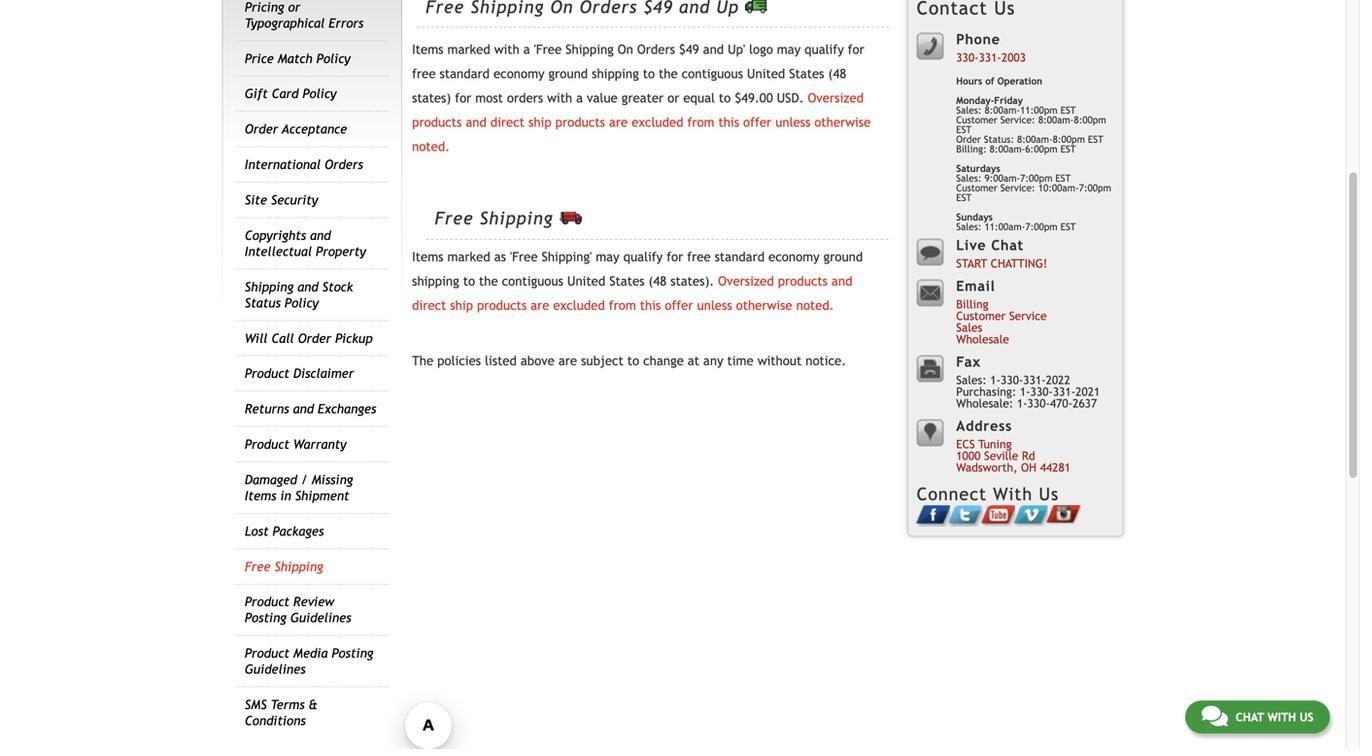 Task type: locate. For each thing, give the bounding box(es) containing it.
in
[[280, 512, 291, 527]]

0 horizontal spatial us
[[995, 21, 1016, 42]]

0 horizontal spatial contiguous
[[502, 298, 564, 313]]

0 horizontal spatial unless
[[697, 322, 732, 337]]

ground inside items marked with a 'free shipping on orders $49 and up' logo may qualify for free standard economy ground shipping to the contiguous united states (48 states) for most orders with a value greater or equal to $49.00 usd.
[[549, 90, 588, 105]]

up
[[717, 21, 739, 41]]

oversized right the usd.
[[808, 114, 864, 129]]

1 vertical spatial from
[[609, 322, 636, 337]]

from down items marked as 'free shipping' may qualify for free standard economy ground shipping to the contiguous united states (48 states).
[[609, 322, 636, 337]]

and inside items marked with a 'free shipping on orders $49 and up' logo may qualify for free standard economy ground shipping to the contiguous united states (48 states) for most orders with a value greater or equal to $49.00 usd.
[[703, 66, 724, 81]]

1 vertical spatial (48
[[649, 298, 667, 313]]

1 vertical spatial guidelines
[[245, 686, 306, 701]]

items up states)
[[412, 66, 444, 81]]

service: left 10:00am-
[[1001, 206, 1036, 217]]

1 marked from the top
[[448, 66, 491, 81]]

1 horizontal spatial (48
[[828, 90, 847, 105]]

1 vertical spatial oversized
[[718, 298, 774, 313]]

packages
[[273, 548, 324, 563]]

0 horizontal spatial this
[[640, 322, 661, 337]]

from for free shipping on orders $49 and up
[[688, 139, 715, 154]]

1 horizontal spatial $49
[[679, 66, 699, 81]]

oversized right states).
[[718, 298, 774, 313]]

to
[[643, 90, 655, 105], [719, 114, 731, 129], [463, 298, 475, 313]]

0 vertical spatial this
[[719, 139, 740, 154]]

from down equal
[[688, 139, 715, 154]]

qualify inside items marked as 'free shipping' may qualify for free standard economy ground shipping to the contiguous united states (48 states).
[[624, 273, 663, 288]]

most
[[476, 114, 503, 129]]

start
[[957, 280, 988, 294]]

sales link
[[957, 344, 983, 358]]

policy right the card
[[303, 110, 337, 125]]

sales
[[957, 344, 983, 358]]

0 vertical spatial are
[[609, 139, 628, 154]]

ground inside items marked as 'free shipping' may qualify for free standard economy ground shipping to the contiguous united states (48 states).
[[824, 273, 863, 288]]

from for free shipping
[[609, 322, 636, 337]]

0 horizontal spatial the
[[479, 298, 498, 313]]

returns and exchanges link
[[245, 425, 376, 440]]

direct
[[491, 139, 525, 154], [412, 322, 446, 337]]

items down damaged
[[245, 512, 276, 527]]

2 service: from the top
[[1001, 206, 1036, 217]]

us up phone
[[995, 21, 1016, 42]]

logo
[[749, 66, 773, 81]]

1- up wholesale:
[[991, 397, 1001, 410]]

1 horizontal spatial oversized
[[808, 114, 864, 129]]

0 vertical spatial united
[[747, 90, 785, 105]]

chat with us link
[[1186, 701, 1330, 734]]

with right comments image
[[1268, 710, 1297, 724]]

1 vertical spatial this
[[640, 322, 661, 337]]

terms
[[271, 721, 305, 736]]

as
[[494, 273, 506, 288]]

1 sales: from the top
[[957, 128, 982, 139]]

policy
[[316, 75, 351, 90], [303, 110, 337, 125], [285, 319, 319, 334]]

this down items marked as 'free shipping' may qualify for free standard economy ground shipping to the contiguous united states (48 states).
[[640, 322, 661, 337]]

us right comments image
[[1300, 710, 1314, 724]]

free shipping link
[[245, 583, 323, 598]]

1 horizontal spatial offer
[[743, 139, 772, 154]]

with right "orders"
[[547, 114, 573, 129]]

orders down acceptance
[[325, 181, 363, 196]]

330- left 2637
[[1031, 408, 1053, 422]]

states)
[[412, 114, 451, 129]]

0 vertical spatial oversized
[[808, 114, 864, 129]]

offer
[[743, 139, 772, 154], [665, 322, 693, 337]]

1 horizontal spatial with
[[547, 114, 573, 129]]

or
[[288, 23, 300, 38], [668, 114, 680, 129]]

standard inside items marked as 'free shipping' may qualify for free standard economy ground shipping to the contiguous united states (48 states).
[[715, 273, 765, 288]]

1000
[[957, 473, 981, 486]]

unless
[[776, 139, 811, 154], [697, 322, 732, 337]]

or up typographical
[[288, 23, 300, 38]]

connect
[[917, 508, 987, 528]]

chat
[[992, 261, 1024, 277], [1236, 710, 1264, 724]]

warranty
[[293, 461, 347, 476]]

free inside items marked with a 'free shipping on orders $49 and up' logo may qualify for free standard economy ground shipping to the contiguous united states (48 states) for most orders with a value greater or equal to $49.00 usd.
[[412, 90, 436, 105]]

3 product from the top
[[245, 618, 290, 633]]

policy up will call order pickup link
[[285, 319, 319, 334]]

united
[[747, 90, 785, 105], [567, 298, 606, 313]]

states inside items marked with a 'free shipping on orders $49 and up' logo may qualify for free standard economy ground shipping to the contiguous united states (48 states) for most orders with a value greater or equal to $49.00 usd.
[[789, 90, 825, 105]]

states left states).
[[610, 298, 645, 313]]

guidelines for media
[[245, 686, 306, 701]]

1 vertical spatial 'free
[[510, 273, 538, 288]]

shipping inside items marked with a 'free shipping on orders $49 and up' logo may qualify for free standard economy ground shipping to the contiguous united states (48 states) for most orders with a value greater or equal to $49.00 usd.
[[566, 66, 614, 81]]

8:00pm
[[1074, 138, 1107, 149], [1053, 157, 1085, 169]]

guidelines inside product review posting guidelines
[[290, 634, 351, 649]]

free inside items marked as 'free shipping' may qualify for free standard economy ground shipping to the contiguous united states (48 states).
[[687, 273, 711, 288]]

1 oversized products and direct ship products are excluded from this offer unless otherwise noted. from the top
[[412, 114, 871, 178]]

shipping up "orders"
[[471, 21, 544, 41]]

8:00pm down '11:00pm'
[[1053, 157, 1085, 169]]

0 horizontal spatial direct
[[412, 322, 446, 337]]

1 vertical spatial otherwise
[[736, 322, 793, 337]]

unless down the usd.
[[776, 139, 811, 154]]

1 vertical spatial oversized products and direct ship products are excluded from this offer unless otherwise noted.
[[412, 298, 853, 337]]

1 vertical spatial the
[[479, 298, 498, 313]]

customer inside email billing customer service sales wholesale
[[957, 333, 1006, 346]]

united down shipping'
[[567, 298, 606, 313]]

0 horizontal spatial otherwise
[[736, 322, 793, 337]]

0 horizontal spatial shipping
[[412, 298, 459, 313]]

0 horizontal spatial to
[[463, 298, 475, 313]]

ship
[[529, 139, 552, 154], [450, 322, 473, 337]]

free shipping on orders $49 and up
[[426, 21, 746, 41]]

marked for free shipping
[[448, 273, 491, 288]]

excluded down shipping'
[[553, 322, 605, 337]]

2 product from the top
[[245, 461, 290, 476]]

marked inside items marked as 'free shipping' may qualify for free standard economy ground shipping to the contiguous united states (48 states).
[[448, 273, 491, 288]]

'free up "orders"
[[534, 66, 562, 81]]

free for items marked with a 'free shipping on orders $49 and up' logo may qualify for free standard economy ground shipping to the contiguous united states (48 states) for most orders with a value greater or equal to $49.00 usd.
[[426, 21, 465, 41]]

are down value
[[609, 139, 628, 154]]

0 vertical spatial unless
[[776, 139, 811, 154]]

excluded
[[632, 139, 684, 154], [553, 322, 605, 337]]

1 service: from the top
[[1001, 138, 1036, 149]]

united inside items marked with a 'free shipping on orders $49 and up' logo may qualify for free standard economy ground shipping to the contiguous united states (48 states) for most orders with a value greater or equal to $49.00 usd.
[[747, 90, 785, 105]]

$49 left up'
[[679, 66, 699, 81]]

contiguous up equal
[[682, 90, 743, 105]]

est
[[1061, 128, 1076, 139], [957, 148, 972, 159], [1088, 157, 1104, 169], [1061, 167, 1076, 178], [1056, 196, 1071, 207], [957, 216, 972, 227], [1061, 245, 1076, 256]]

0 vertical spatial marked
[[448, 66, 491, 81]]

'free
[[534, 66, 562, 81], [510, 273, 538, 288]]

oversized products and direct ship products are excluded from this offer unless otherwise noted. for free shipping
[[412, 298, 853, 337]]

0 vertical spatial free shipping
[[435, 232, 560, 252]]

1 horizontal spatial direct
[[491, 139, 525, 154]]

live
[[957, 261, 987, 277]]

0 horizontal spatial free
[[412, 90, 436, 105]]

the
[[659, 90, 678, 105], [479, 298, 498, 313]]

1 horizontal spatial unless
[[776, 139, 811, 154]]

0 vertical spatial direct
[[491, 139, 525, 154]]

0 vertical spatial shipping
[[592, 90, 639, 105]]

economy inside items marked as 'free shipping' may qualify for free standard economy ground shipping to the contiguous united states (48 states).
[[769, 273, 820, 288]]

0 horizontal spatial 331-
[[979, 74, 1002, 88]]

1 vertical spatial $49
[[679, 66, 699, 81]]

7:00pm down 10:00am-
[[1026, 245, 1058, 256]]

sales: down billing:
[[957, 196, 982, 207]]

sundays
[[957, 235, 993, 246]]

operation
[[998, 99, 1043, 110]]

product up returns
[[245, 390, 290, 405]]

marked up most
[[448, 66, 491, 81]]

posting inside product review posting guidelines
[[245, 634, 287, 649]]

damaged / missing items in shipment
[[245, 496, 353, 527]]

free shipping image
[[746, 23, 768, 37]]

items left as
[[412, 273, 444, 288]]

1 vertical spatial offer
[[665, 322, 693, 337]]

2 horizontal spatial with
[[1268, 710, 1297, 724]]

1 vertical spatial or
[[668, 114, 680, 129]]

0 vertical spatial the
[[659, 90, 678, 105]]

for right logo
[[848, 66, 865, 81]]

with up most
[[494, 66, 520, 81]]

the inside items marked as 'free shipping' may qualify for free standard economy ground shipping to the contiguous united states (48 states).
[[479, 298, 498, 313]]

1 vertical spatial with
[[547, 114, 573, 129]]

items for free shipping on orders $49 and up
[[412, 66, 444, 81]]

0 vertical spatial (48
[[828, 90, 847, 105]]

1 horizontal spatial on
[[618, 66, 634, 81]]

free up states).
[[687, 273, 711, 288]]

items
[[412, 66, 444, 81], [412, 273, 444, 288], [245, 512, 276, 527]]

acceptance
[[282, 145, 347, 161]]

order down gift
[[245, 145, 278, 161]]

2 marked from the top
[[448, 273, 491, 288]]

4 product from the top
[[245, 670, 290, 685]]

damaged / missing items in shipment link
[[245, 496, 353, 527]]

marked inside items marked with a 'free shipping on orders $49 and up' logo may qualify for free standard economy ground shipping to the contiguous united states (48 states) for most orders with a value greater or equal to $49.00 usd.
[[448, 66, 491, 81]]

the down as
[[479, 298, 498, 313]]

ground
[[549, 90, 588, 105], [824, 273, 863, 288]]

product inside product review posting guidelines
[[245, 618, 290, 633]]

match
[[278, 75, 313, 90]]

0 vertical spatial otherwise
[[815, 139, 871, 154]]

and
[[679, 21, 710, 41], [703, 66, 724, 81], [466, 139, 487, 154], [310, 252, 331, 267], [832, 298, 853, 313], [298, 303, 318, 318], [293, 425, 314, 440]]

billing link
[[957, 321, 989, 335]]

pricing or typographical errors link
[[245, 23, 364, 54]]

offer down states).
[[665, 322, 693, 337]]

8:00am- down '11:00pm'
[[1018, 157, 1053, 169]]

pricing or typographical errors
[[245, 23, 364, 54]]

rd
[[1022, 473, 1036, 486]]

0 vertical spatial customer
[[957, 138, 998, 149]]

items inside damaged / missing items in shipment
[[245, 512, 276, 527]]

330-
[[957, 74, 979, 88], [1001, 397, 1024, 410], [1031, 408, 1053, 422], [1028, 420, 1050, 434]]

0 horizontal spatial a
[[524, 66, 530, 81]]

fax
[[957, 377, 981, 394]]

2003
[[1002, 74, 1026, 88]]

card
[[272, 110, 299, 125]]

product media posting guidelines link
[[245, 670, 374, 701]]

shipping up as
[[480, 232, 554, 252]]

a left value
[[576, 114, 583, 129]]

posting right the media on the bottom of page
[[332, 670, 374, 685]]

oversized for free shipping on orders $49 and up
[[808, 114, 864, 129]]

service: down friday
[[1001, 138, 1036, 149]]

0 horizontal spatial (48
[[649, 298, 667, 313]]

0 vertical spatial service:
[[1001, 138, 1036, 149]]

1 vertical spatial free shipping
[[245, 583, 323, 598]]

1 vertical spatial us
[[1039, 508, 1059, 528]]

guidelines for review
[[290, 634, 351, 649]]

1 vertical spatial orders
[[637, 66, 675, 81]]

1 vertical spatial shipping
[[412, 298, 459, 313]]

for up states).
[[667, 273, 683, 288]]

8:00am- up 9:00am-
[[990, 167, 1026, 178]]

free shipping down lost packages link
[[245, 583, 323, 598]]

0 horizontal spatial with
[[494, 66, 520, 81]]

product left the media on the bottom of page
[[245, 670, 290, 685]]

offer down $49.00
[[743, 139, 772, 154]]

product disclaimer link
[[245, 390, 354, 405]]

oh
[[1021, 484, 1037, 498]]

0 horizontal spatial oversized
[[718, 298, 774, 313]]

product down returns
[[245, 461, 290, 476]]

items inside items marked with a 'free shipping on orders $49 and up' logo may qualify for free standard economy ground shipping to the contiguous united states (48 states) for most orders with a value greater or equal to $49.00 usd.
[[412, 66, 444, 81]]

1 horizontal spatial from
[[688, 139, 715, 154]]

1 vertical spatial service:
[[1001, 206, 1036, 217]]

order inside hours of operation monday-friday sales: 8:00am-11:00pm est customer service: 8:00am-8:00pm est order status: 8:00am-8:00pm est billing: 8:00am-6:00pm est saturdays sales: 9:00am-7:00pm est customer service: 10:00am-7:00pm est sundays sales: 11:00am-7:00pm est
[[957, 157, 981, 169]]

0 vertical spatial contiguous
[[682, 90, 743, 105]]

2021
[[1076, 408, 1100, 422]]

1 vertical spatial states
[[610, 298, 645, 313]]

to inside items marked as 'free shipping' may qualify for free standard economy ground shipping to the contiguous united states (48 states).
[[463, 298, 475, 313]]

0 horizontal spatial offer
[[665, 322, 693, 337]]

chat right comments image
[[1236, 710, 1264, 724]]

8:00am- up 6:00pm
[[1039, 138, 1074, 149]]

7:00pm
[[1021, 196, 1053, 207], [1079, 206, 1112, 217], [1026, 245, 1058, 256]]

0 vertical spatial oversized products and direct ship products are excluded from this offer unless otherwise noted.
[[412, 114, 871, 178]]

(48
[[828, 90, 847, 105], [649, 298, 667, 313]]

2 oversized products and direct ship products are excluded from this offer unless otherwise noted. from the top
[[412, 298, 853, 337]]

sales: down fax
[[957, 397, 987, 410]]

3 sales: from the top
[[957, 245, 982, 256]]

1 horizontal spatial free
[[687, 273, 711, 288]]

guidelines inside product media posting guidelines
[[245, 686, 306, 701]]

ecs
[[957, 461, 975, 475]]

the up greater
[[659, 90, 678, 105]]

free shipping up as
[[435, 232, 560, 252]]

1- left 2022
[[1020, 408, 1031, 422]]

posting down the free shipping link
[[245, 634, 287, 649]]

9:00am-
[[985, 196, 1021, 207]]

free up states)
[[412, 90, 436, 105]]

policy down the errors
[[316, 75, 351, 90]]

chat down 11:00am-
[[992, 261, 1024, 277]]

marked for free shipping on orders $49 and up
[[448, 66, 491, 81]]

1 vertical spatial items
[[412, 273, 444, 288]]

shipping down free shipping on orders $49 and up
[[566, 66, 614, 81]]

0 vertical spatial economy
[[494, 90, 545, 105]]

7:00pm down 6:00pm
[[1021, 196, 1053, 207]]

product down the free shipping link
[[245, 618, 290, 633]]

$49 inside items marked with a 'free shipping on orders $49 and up' logo may qualify for free standard economy ground shipping to the contiguous united states (48 states) for most orders with a value greater or equal to $49.00 usd.
[[679, 66, 699, 81]]

for
[[848, 66, 865, 81], [455, 114, 472, 129], [667, 273, 683, 288]]

orders up items marked with a 'free shipping on orders $49 and up' logo may qualify for free standard economy ground shipping to the contiguous united states (48 states) for most orders with a value greater or equal to $49.00 usd. at top
[[580, 21, 638, 41]]

are down shipping'
[[531, 322, 550, 337]]

2 vertical spatial policy
[[285, 319, 319, 334]]

1 vertical spatial are
[[531, 322, 550, 337]]

connect with us
[[917, 508, 1059, 528]]

330- down 2022
[[1028, 420, 1050, 434]]

1 vertical spatial posting
[[332, 670, 374, 685]]

states up the usd.
[[789, 90, 825, 105]]

0 horizontal spatial united
[[567, 298, 606, 313]]

1 horizontal spatial economy
[[769, 273, 820, 288]]

value
[[587, 114, 618, 129]]

with
[[993, 508, 1033, 528]]

guidelines up terms
[[245, 686, 306, 701]]

0 vertical spatial to
[[643, 90, 655, 105]]

qualify right shipping'
[[624, 273, 663, 288]]

and inside copyrights and intellectual property
[[310, 252, 331, 267]]

may right shipping'
[[596, 273, 620, 288]]

or inside pricing or typographical errors
[[288, 23, 300, 38]]

shipping up status
[[245, 303, 294, 318]]

order right call
[[298, 354, 331, 370]]

0 vertical spatial posting
[[245, 634, 287, 649]]

for inside items marked as 'free shipping' may qualify for free standard economy ground shipping to the contiguous united states (48 states).
[[667, 273, 683, 288]]

shipping inside items marked with a 'free shipping on orders $49 and up' logo may qualify for free standard economy ground shipping to the contiguous united states (48 states) for most orders with a value greater or equal to $49.00 usd.
[[592, 90, 639, 105]]

1 horizontal spatial ground
[[824, 273, 863, 288]]

for left most
[[455, 114, 472, 129]]

lost packages link
[[245, 548, 324, 563]]

$49 left up at the top of the page
[[644, 21, 673, 41]]

product
[[245, 390, 290, 405], [245, 461, 290, 476], [245, 618, 290, 633], [245, 670, 290, 685]]

product for product warranty
[[245, 461, 290, 476]]

0 horizontal spatial standard
[[440, 90, 490, 105]]

'free right as
[[510, 273, 538, 288]]

orders up greater
[[637, 66, 675, 81]]

on inside items marked with a 'free shipping on orders $49 and up' logo may qualify for free standard economy ground shipping to the contiguous united states (48 states) for most orders with a value greater or equal to $49.00 usd.
[[618, 66, 634, 81]]

email billing customer service sales wholesale
[[957, 302, 1047, 370]]

posting inside product media posting guidelines
[[332, 670, 374, 685]]

us for connect
[[1039, 508, 1059, 528]]

us down 44281
[[1039, 508, 1059, 528]]

1 horizontal spatial posting
[[332, 670, 374, 685]]

0 horizontal spatial or
[[288, 23, 300, 38]]

0 vertical spatial orders
[[580, 21, 638, 41]]

sms
[[245, 721, 267, 736]]

order left status:
[[957, 157, 981, 169]]

0 vertical spatial qualify
[[805, 66, 844, 81]]

items inside items marked as 'free shipping' may qualify for free standard economy ground shipping to the contiguous united states (48 states).
[[412, 273, 444, 288]]

this down $49.00
[[719, 139, 740, 154]]

0 horizontal spatial from
[[609, 322, 636, 337]]

product for product media posting guidelines
[[245, 670, 290, 685]]

or left equal
[[668, 114, 680, 129]]

product inside product media posting guidelines
[[245, 670, 290, 685]]

chat inside live chat start chatting!
[[992, 261, 1024, 277]]

guidelines
[[290, 634, 351, 649], [245, 686, 306, 701]]

sales: up the live
[[957, 245, 982, 256]]

excluded for free shipping on orders $49 and up
[[632, 139, 684, 154]]

1 horizontal spatial qualify
[[805, 66, 844, 81]]

8:00pm right '11:00pm'
[[1074, 138, 1107, 149]]

marked left as
[[448, 273, 491, 288]]

1- right wholesale:
[[1017, 420, 1028, 434]]

unless down states).
[[697, 322, 732, 337]]

0 vertical spatial standard
[[440, 90, 490, 105]]

0 horizontal spatial noted.
[[412, 163, 450, 178]]

qualify right logo
[[805, 66, 844, 81]]

1 vertical spatial free
[[435, 232, 474, 252]]

sales: down hours
[[957, 128, 982, 139]]

returns and exchanges
[[245, 425, 376, 440]]

united down logo
[[747, 90, 785, 105]]

1 horizontal spatial united
[[747, 90, 785, 105]]

copyrights
[[245, 252, 306, 267]]

policy for gift card policy
[[303, 110, 337, 125]]

us inside 'chat with us' link
[[1300, 710, 1314, 724]]

status
[[245, 319, 281, 334]]

may right logo
[[777, 66, 801, 81]]

excluded down greater
[[632, 139, 684, 154]]

1 customer from the top
[[957, 138, 998, 149]]

1 vertical spatial united
[[567, 298, 606, 313]]

items for free shipping
[[412, 273, 444, 288]]

1 horizontal spatial otherwise
[[815, 139, 871, 154]]

0 vertical spatial ground
[[549, 90, 588, 105]]

us for chat
[[1300, 710, 1314, 724]]

4 sales: from the top
[[957, 397, 987, 410]]

8:00am-
[[985, 128, 1021, 139], [1039, 138, 1074, 149], [1018, 157, 1053, 169], [990, 167, 1026, 178]]

a up "orders"
[[524, 66, 530, 81]]

3 customer from the top
[[957, 333, 1006, 346]]

(48 inside items marked as 'free shipping' may qualify for free standard economy ground shipping to the contiguous united states (48 states).
[[649, 298, 667, 313]]

0 horizontal spatial chat
[[992, 261, 1024, 277]]

shipping
[[471, 21, 544, 41], [566, 66, 614, 81], [480, 232, 554, 252], [245, 303, 294, 318], [274, 583, 323, 598]]

1 product from the top
[[245, 390, 290, 405]]

greater
[[622, 114, 664, 129]]

lost
[[245, 548, 269, 563]]

0 vertical spatial excluded
[[632, 139, 684, 154]]

disclaimer
[[293, 390, 354, 405]]

1 horizontal spatial may
[[777, 66, 801, 81]]

sms terms & conditions link
[[245, 721, 318, 749]]

unless for free shipping
[[697, 322, 732, 337]]

guidelines down 'review'
[[290, 634, 351, 649]]

contiguous down as
[[502, 298, 564, 313]]

hours
[[957, 99, 983, 110]]

330- down phone
[[957, 74, 979, 88]]



Task type: vqa. For each thing, say whether or not it's contained in the screenshot.
second Add to Cart from the bottom of the page
no



Task type: describe. For each thing, give the bounding box(es) containing it.
united inside items marked as 'free shipping' may qualify for free standard economy ground shipping to the contiguous united states (48 states).
[[567, 298, 606, 313]]

are for free shipping
[[531, 322, 550, 337]]

free for items marked as 'free shipping' may qualify for free standard economy ground shipping to the contiguous united states (48 states).
[[435, 232, 474, 252]]

friday
[[995, 119, 1023, 130]]

copyrights and intellectual property link
[[245, 252, 366, 283]]

product disclaimer
[[245, 390, 354, 405]]

$49.00
[[735, 114, 773, 129]]

qualify inside items marked with a 'free shipping on orders $49 and up' logo may qualify for free standard economy ground shipping to the contiguous united states (48 states) for most orders with a value greater or equal to $49.00 usd.
[[805, 66, 844, 81]]

review
[[293, 618, 334, 633]]

1 horizontal spatial a
[[576, 114, 583, 129]]

oversized for free shipping
[[718, 298, 774, 313]]

contiguous inside items marked as 'free shipping' may qualify for free standard economy ground shipping to the contiguous united states (48 states).
[[502, 298, 564, 313]]

11:00pm
[[1021, 128, 1058, 139]]

product for product disclaimer
[[245, 390, 290, 405]]

saturdays
[[957, 187, 1001, 198]]

1 vertical spatial 8:00pm
[[1053, 157, 1085, 169]]

331- inside phone 330-331-2003
[[979, 74, 1002, 88]]

noted. for free shipping
[[797, 322, 834, 337]]

phone 330-331-2003
[[957, 55, 1026, 88]]

oversized products and direct ship products are excluded from this offer unless otherwise noted. for free shipping on orders $49 and up
[[412, 114, 871, 178]]

product review posting guidelines link
[[245, 618, 351, 649]]

2 vertical spatial free
[[245, 583, 271, 598]]

service
[[1010, 333, 1047, 346]]

lost packages
[[245, 548, 324, 563]]

2637
[[1073, 420, 1097, 434]]

may inside items marked with a 'free shipping on orders $49 and up' logo may qualify for free standard economy ground shipping to the contiguous united states (48 states) for most orders with a value greater or equal to $49.00 usd.
[[777, 66, 801, 81]]

states).
[[671, 298, 714, 313]]

billing:
[[957, 167, 987, 178]]

address ecs tuning 1000 seville rd wadsworth, oh 44281
[[957, 442, 1071, 498]]

site
[[245, 216, 267, 231]]

economy inside items marked with a 'free shipping on orders $49 and up' logo may qualify for free standard economy ground shipping to the contiguous united states (48 states) for most orders with a value greater or equal to $49.00 usd.
[[494, 90, 545, 105]]

this for free shipping on orders $49 and up
[[719, 139, 740, 154]]

price
[[245, 75, 274, 90]]

items marked with a 'free shipping on orders $49 and up' logo may qualify for free standard economy ground shipping to the contiguous united states (48 states) for most orders with a value greater or equal to $49.00 usd.
[[412, 66, 865, 129]]

hours of operation monday-friday sales: 8:00am-11:00pm est customer service: 8:00am-8:00pm est order status: 8:00am-8:00pm est billing: 8:00am-6:00pm est saturdays sales: 9:00am-7:00pm est customer service: 10:00am-7:00pm est sundays sales: 11:00am-7:00pm est
[[957, 99, 1112, 256]]

of
[[986, 99, 995, 110]]

unless for free shipping on orders $49 and up
[[776, 139, 811, 154]]

0 vertical spatial on
[[551, 21, 574, 41]]

sms terms & conditions
[[245, 721, 318, 749]]

1 vertical spatial for
[[455, 114, 472, 129]]

intellectual
[[245, 268, 312, 283]]

0 vertical spatial 8:00pm
[[1074, 138, 1107, 149]]

shipping inside shipping and stock status policy
[[245, 303, 294, 318]]

property
[[316, 268, 366, 283]]

2 horizontal spatial for
[[848, 66, 865, 81]]

8:00am- up status:
[[985, 128, 1021, 139]]

media
[[293, 670, 328, 685]]

product review posting guidelines
[[245, 618, 351, 649]]

'free inside items marked as 'free shipping' may qualify for free standard economy ground shipping to the contiguous united states (48 states).
[[510, 273, 538, 288]]

0 horizontal spatial order
[[245, 145, 278, 161]]

exchanges
[[318, 425, 376, 440]]

ship for free shipping on orders $49 and up
[[529, 139, 552, 154]]

product warranty
[[245, 461, 347, 476]]

billing
[[957, 321, 989, 335]]

10:00am-
[[1039, 206, 1079, 217]]

may inside items marked as 'free shipping' may qualify for free standard economy ground shipping to the contiguous united states (48 states).
[[596, 273, 620, 288]]

comments image
[[1202, 705, 1228, 728]]

orders
[[507, 114, 543, 129]]

items marked as 'free shipping' may qualify for free standard economy ground shipping to the contiguous united states (48 states).
[[412, 273, 863, 313]]

noted. for free shipping on orders $49 and up
[[412, 163, 450, 178]]

tuning
[[979, 461, 1012, 475]]

seville
[[985, 473, 1019, 486]]

policy for price match policy
[[316, 75, 351, 90]]

330-331-2003 link
[[957, 74, 1026, 88]]

2 vertical spatial with
[[1268, 710, 1297, 724]]

chatting!
[[991, 280, 1048, 294]]

shipping and stock status policy link
[[245, 303, 353, 334]]

copyrights and intellectual property
[[245, 252, 366, 283]]

2 sales: from the top
[[957, 196, 982, 207]]

0 vertical spatial a
[[524, 66, 530, 81]]

posting for product media posting guidelines
[[332, 670, 374, 685]]

shipping inside items marked as 'free shipping' may qualify for free standard economy ground shipping to the contiguous united states (48 states).
[[412, 298, 459, 313]]

offer for free shipping
[[665, 322, 693, 337]]

direct for free shipping
[[412, 322, 446, 337]]

1 horizontal spatial chat
[[1236, 710, 1264, 724]]

customer service link
[[957, 333, 1047, 346]]

wholesale:
[[957, 420, 1014, 434]]

are for free shipping on orders $49 and up
[[609, 139, 628, 154]]

0 vertical spatial with
[[494, 66, 520, 81]]

posting for product review posting guidelines
[[245, 634, 287, 649]]

gift card policy
[[245, 110, 337, 125]]

product for product review posting guidelines
[[245, 618, 290, 633]]

1 horizontal spatial order
[[298, 354, 331, 370]]

1 horizontal spatial free shipping
[[435, 232, 560, 252]]

&
[[309, 721, 318, 736]]

site security link
[[245, 216, 318, 231]]

wholesale link
[[957, 356, 1010, 370]]

2 horizontal spatial 331-
[[1053, 408, 1076, 422]]

price match policy
[[245, 75, 351, 90]]

wadsworth,
[[957, 484, 1018, 498]]

shipment
[[295, 512, 349, 527]]

/
[[301, 496, 308, 511]]

1 horizontal spatial to
[[643, 90, 655, 105]]

0 vertical spatial us
[[995, 21, 1016, 42]]

0 vertical spatial $49
[[644, 21, 673, 41]]

pickup
[[335, 354, 373, 370]]

otherwise for free shipping
[[736, 322, 793, 337]]

will call order pickup link
[[245, 354, 373, 370]]

policy inside shipping and stock status policy
[[285, 319, 319, 334]]

2 customer from the top
[[957, 206, 998, 217]]

330- up wholesale:
[[1001, 397, 1024, 410]]

status:
[[984, 157, 1015, 169]]

0 horizontal spatial free shipping
[[245, 583, 323, 598]]

330- inside phone 330-331-2003
[[957, 74, 979, 88]]

email
[[957, 302, 996, 318]]

2 vertical spatial orders
[[325, 181, 363, 196]]

free shipping eligible image
[[560, 235, 582, 249]]

product warranty link
[[245, 461, 347, 476]]

(48 inside items marked with a 'free shipping on orders $49 and up' logo may qualify for free standard economy ground shipping to the contiguous united states (48 states) for most orders with a value greater or equal to $49.00 usd.
[[828, 90, 847, 105]]

offer for free shipping on orders $49 and up
[[743, 139, 772, 154]]

shipping and stock status policy
[[245, 303, 353, 334]]

this for free shipping
[[640, 322, 661, 337]]

11:00am-
[[985, 245, 1026, 256]]

price match policy link
[[245, 75, 351, 90]]

monday-
[[957, 119, 995, 130]]

standard inside items marked with a 'free shipping on orders $49 and up' logo may qualify for free standard economy ground shipping to the contiguous united states (48 states) for most orders with a value greater or equal to $49.00 usd.
[[440, 90, 490, 105]]

7:00pm right 9:00am-
[[1079, 206, 1112, 217]]

stock
[[322, 303, 353, 318]]

gift card policy link
[[245, 110, 337, 125]]

will call order pickup
[[245, 354, 373, 370]]

the inside items marked with a 'free shipping on orders $49 and up' logo may qualify for free standard economy ground shipping to the contiguous united states (48 states) for most orders with a value greater or equal to $49.00 usd.
[[659, 90, 678, 105]]

contact
[[917, 21, 988, 42]]

ship for free shipping
[[450, 322, 473, 337]]

sales: inside fax sales: 1-330-331-2022 purchasing: 1-330-331-2021 wholesale: 1-330-470-2637
[[957, 397, 987, 410]]

direct for free shipping on orders $49 and up
[[491, 139, 525, 154]]

equal
[[684, 114, 715, 129]]

and inside shipping and stock status policy
[[298, 303, 318, 318]]

chat with us
[[1236, 710, 1314, 724]]

2 horizontal spatial to
[[719, 114, 731, 129]]

pricing
[[245, 23, 284, 38]]

otherwise for free shipping on orders $49 and up
[[815, 139, 871, 154]]

470-
[[1050, 420, 1073, 434]]

states inside items marked as 'free shipping' may qualify for free standard economy ground shipping to the contiguous united states (48 states).
[[610, 298, 645, 313]]

gift
[[245, 110, 268, 125]]

address
[[957, 442, 1013, 458]]

orders inside items marked with a 'free shipping on orders $49 and up' logo may qualify for free standard economy ground shipping to the contiguous united states (48 states) for most orders with a value greater or equal to $49.00 usd.
[[637, 66, 675, 81]]

returns
[[245, 425, 289, 440]]

or inside items marked with a 'free shipping on orders $49 and up' logo may qualify for free standard economy ground shipping to the contiguous united states (48 states) for most orders with a value greater or equal to $49.00 usd.
[[668, 114, 680, 129]]

'free inside items marked with a 'free shipping on orders $49 and up' logo may qualify for free standard economy ground shipping to the contiguous united states (48 states) for most orders with a value greater or equal to $49.00 usd.
[[534, 66, 562, 81]]

shipping'
[[542, 273, 592, 288]]

security
[[271, 216, 318, 231]]

contiguous inside items marked with a 'free shipping on orders $49 and up' logo may qualify for free standard economy ground shipping to the contiguous united states (48 states) for most orders with a value greater or equal to $49.00 usd.
[[682, 90, 743, 105]]

shipping down packages
[[274, 583, 323, 598]]

call
[[272, 354, 294, 370]]

product media posting guidelines
[[245, 670, 374, 701]]

order acceptance
[[245, 145, 347, 161]]

1 horizontal spatial 331-
[[1024, 397, 1046, 410]]

excluded for free shipping
[[553, 322, 605, 337]]

phone
[[957, 55, 1001, 71]]

conditions
[[245, 737, 306, 749]]

missing
[[312, 496, 353, 511]]

fax sales: 1-330-331-2022 purchasing: 1-330-331-2021 wholesale: 1-330-470-2637
[[957, 377, 1100, 434]]



